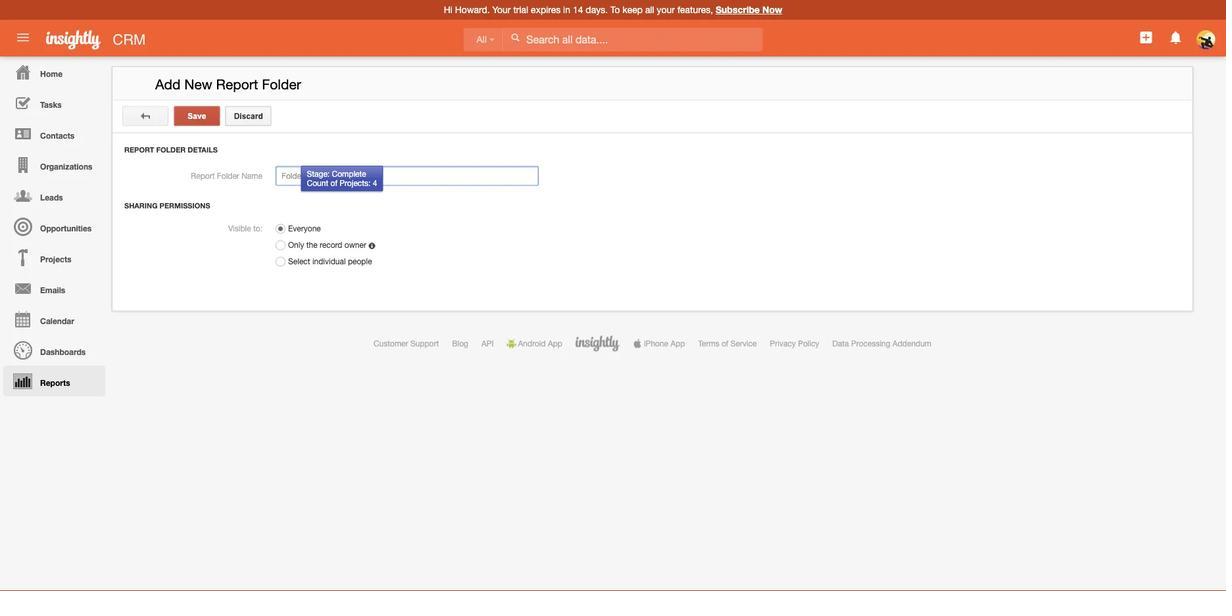 Task type: locate. For each thing, give the bounding box(es) containing it.
the
[[307, 241, 318, 250]]

complete
[[332, 169, 366, 178]]

iphone app link
[[633, 339, 685, 349]]

support
[[411, 339, 439, 349]]

report up discard
[[216, 76, 258, 92]]

folder for report folder details
[[156, 146, 186, 154]]

individual
[[313, 257, 346, 266]]

hi
[[444, 4, 453, 15]]

1 app from the left
[[548, 339, 563, 349]]

api
[[482, 339, 494, 349]]

app right android
[[548, 339, 563, 349]]

tasks link
[[3, 88, 105, 118]]

android
[[518, 339, 546, 349]]

iphone
[[644, 339, 669, 349]]

trial
[[514, 4, 529, 15]]

report down back icon
[[124, 146, 154, 154]]

record
[[320, 241, 343, 250]]

1 horizontal spatial report
[[191, 171, 215, 181]]

1 horizontal spatial app
[[671, 339, 685, 349]]

all
[[646, 4, 655, 15]]

of inside "stage: complete count of projects: 4"
[[331, 179, 338, 188]]

expires
[[531, 4, 561, 15]]

stage:
[[307, 169, 330, 178]]

days.
[[586, 4, 608, 15]]

report
[[216, 76, 258, 92], [124, 146, 154, 154], [191, 171, 215, 181]]

privacy policy
[[770, 339, 820, 349]]

app right iphone
[[671, 339, 685, 349]]

sharing permissions
[[124, 202, 210, 210]]

processing
[[852, 339, 891, 349]]

None radio
[[276, 224, 286, 234], [276, 257, 286, 267], [276, 224, 286, 234], [276, 257, 286, 267]]

0 horizontal spatial folder
[[156, 146, 186, 154]]

folder left name
[[217, 171, 240, 181]]

0 vertical spatial folder
[[262, 76, 301, 92]]

navigation
[[0, 57, 105, 397]]

report folder details
[[124, 146, 218, 154]]

add
[[155, 76, 181, 92]]

1 horizontal spatial folder
[[217, 171, 240, 181]]

only
[[288, 241, 304, 250]]

1 horizontal spatial of
[[722, 339, 729, 349]]

tasks
[[40, 100, 62, 109]]

folder up discard
[[262, 76, 301, 92]]

terms of service link
[[699, 339, 757, 349]]

subscribe
[[716, 4, 760, 15]]

all
[[477, 34, 487, 45]]

opportunities
[[40, 224, 92, 233]]

navigation containing home
[[0, 57, 105, 397]]

folder
[[262, 76, 301, 92], [156, 146, 186, 154], [217, 171, 240, 181]]

of
[[331, 179, 338, 188], [722, 339, 729, 349]]

contacts
[[40, 131, 74, 140]]

0 horizontal spatial of
[[331, 179, 338, 188]]

customer support link
[[374, 339, 439, 349]]

2 vertical spatial report
[[191, 171, 215, 181]]

Search all data.... text field
[[504, 28, 763, 51]]

1 vertical spatial of
[[722, 339, 729, 349]]

api link
[[482, 339, 494, 349]]

only the record owner
[[288, 241, 367, 250]]

2 vertical spatial folder
[[217, 171, 240, 181]]

0 horizontal spatial app
[[548, 339, 563, 349]]

folder left details
[[156, 146, 186, 154]]

android app link
[[507, 339, 563, 349]]

opportunities link
[[3, 211, 105, 242]]

Only the record owner radio
[[276, 241, 286, 250]]

report down details
[[191, 171, 215, 181]]

1 vertical spatial report
[[124, 146, 154, 154]]

of right 'count'
[[331, 179, 338, 188]]

14
[[573, 4, 583, 15]]

data processing addendum link
[[833, 339, 932, 349]]

home
[[40, 69, 63, 78]]

0 vertical spatial of
[[331, 179, 338, 188]]

calendar link
[[3, 304, 105, 335]]

0 vertical spatial report
[[216, 76, 258, 92]]

organizations
[[40, 162, 92, 171]]

emails link
[[3, 273, 105, 304]]

count
[[307, 179, 329, 188]]

of right terms
[[722, 339, 729, 349]]

privacy
[[770, 339, 796, 349]]

your
[[657, 4, 675, 15]]

keep
[[623, 4, 643, 15]]

reports link
[[3, 366, 105, 397]]

now
[[763, 4, 783, 15]]

home link
[[3, 57, 105, 88]]

subscribe now link
[[716, 4, 783, 15]]

all link
[[464, 28, 504, 52]]

folder for report folder name
[[217, 171, 240, 181]]

app
[[548, 339, 563, 349], [671, 339, 685, 349]]

1 vertical spatial folder
[[156, 146, 186, 154]]

2 app from the left
[[671, 339, 685, 349]]

in
[[564, 4, 571, 15]]

report folder name
[[191, 171, 263, 181]]

projects
[[40, 255, 72, 264]]

dashboards
[[40, 348, 86, 357]]

sharing
[[124, 202, 158, 210]]

save button
[[174, 106, 220, 126]]

0 horizontal spatial report
[[124, 146, 154, 154]]



Task type: vqa. For each thing, say whether or not it's contained in the screenshot.
Count
yes



Task type: describe. For each thing, give the bounding box(es) containing it.
howard.
[[455, 4, 490, 15]]

people
[[348, 257, 372, 266]]

report for report folder name
[[191, 171, 215, 181]]

calendar
[[40, 317, 74, 326]]

discard
[[234, 112, 263, 120]]

to
[[611, 4, 620, 15]]

customer support
[[374, 339, 439, 349]]

select individual people
[[288, 257, 372, 266]]

android app
[[518, 339, 563, 349]]

add new report folder
[[155, 76, 301, 92]]

report for report folder details
[[124, 146, 154, 154]]

this record will only be visible to its creator and administrators. image
[[369, 243, 375, 249]]

back image
[[141, 112, 150, 121]]

leads link
[[3, 180, 105, 211]]

blog link
[[452, 339, 469, 349]]

data processing addendum
[[833, 339, 932, 349]]

everyone
[[288, 224, 321, 233]]

visible to:
[[228, 224, 263, 233]]

projects:
[[340, 179, 371, 188]]

policy
[[799, 339, 820, 349]]

select
[[288, 257, 310, 266]]

terms
[[699, 339, 720, 349]]

terms of service
[[699, 339, 757, 349]]

4
[[373, 179, 377, 188]]

discard button
[[226, 106, 272, 126]]

app for android app
[[548, 339, 563, 349]]

Folder Name text field
[[276, 166, 539, 186]]

your
[[493, 4, 511, 15]]

permissions
[[160, 202, 210, 210]]

notifications image
[[1169, 30, 1185, 45]]

name
[[242, 171, 263, 181]]

new
[[185, 76, 212, 92]]

visible
[[228, 224, 251, 233]]

hi howard. your trial expires in 14 days. to keep all your features, subscribe now
[[444, 4, 783, 15]]

blog
[[452, 339, 469, 349]]

contacts link
[[3, 118, 105, 149]]

data
[[833, 339, 850, 349]]

2 horizontal spatial folder
[[262, 76, 301, 92]]

customer
[[374, 339, 408, 349]]

addendum
[[893, 339, 932, 349]]

service
[[731, 339, 757, 349]]

projects link
[[3, 242, 105, 273]]

app for iphone app
[[671, 339, 685, 349]]

leads
[[40, 193, 63, 202]]

emails
[[40, 286, 65, 295]]

iphone app
[[644, 339, 685, 349]]

white image
[[511, 33, 520, 42]]

reports
[[40, 378, 70, 388]]

save
[[188, 112, 206, 120]]

to:
[[253, 224, 263, 233]]

privacy policy link
[[770, 339, 820, 349]]

owner
[[345, 241, 367, 250]]

features,
[[678, 4, 714, 15]]

organizations link
[[3, 149, 105, 180]]

dashboards link
[[3, 335, 105, 366]]

crm
[[113, 31, 146, 48]]

2 horizontal spatial report
[[216, 76, 258, 92]]

stage: complete count of projects: 4
[[307, 169, 377, 188]]

details
[[188, 146, 218, 154]]



